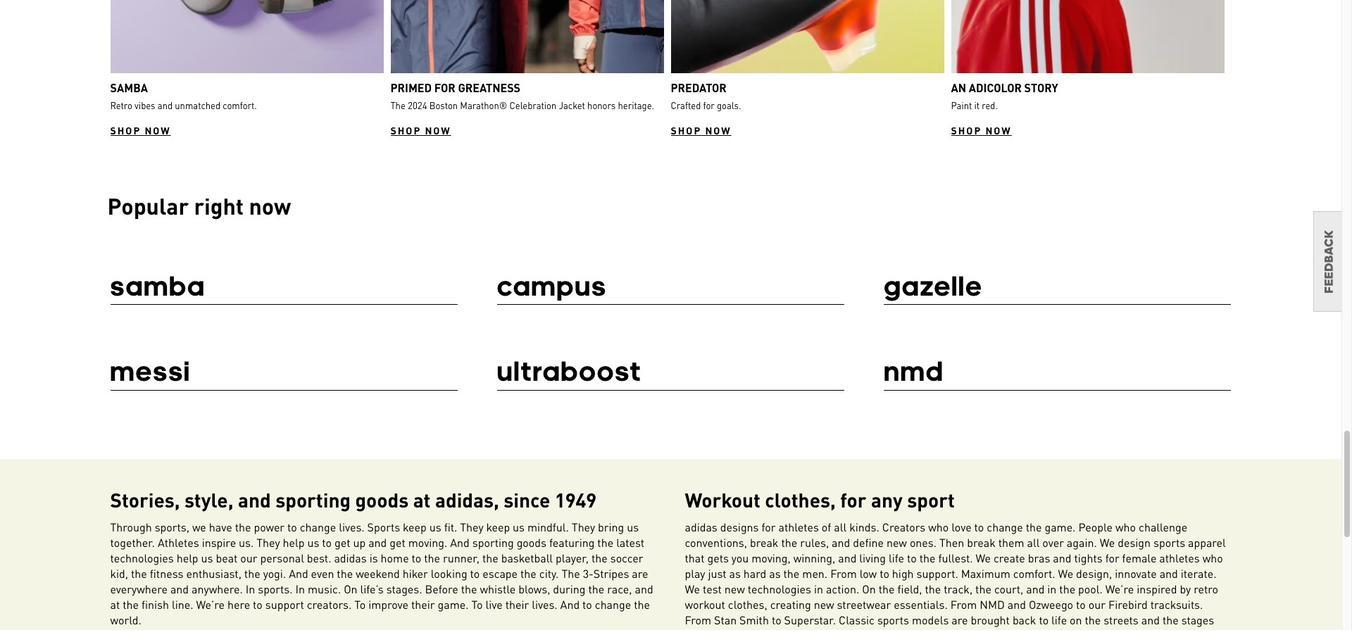 Task type: vqa. For each thing, say whether or not it's contained in the screenshot.
to
yes



Task type: describe. For each thing, give the bounding box(es) containing it.
inspire
[[202, 535, 236, 550]]

tights
[[1075, 551, 1103, 565]]

the up 'everywhere'
[[131, 566, 147, 581]]

the down tracksuits.
[[1163, 613, 1179, 627]]

heritage.
[[618, 99, 654, 111]]

3-
[[583, 566, 594, 581]]

shop for for
[[391, 124, 421, 137]]

we left design,
[[1058, 566, 1074, 581]]

gazelle
[[884, 269, 983, 302]]

stages.
[[387, 582, 422, 596]]

fitness
[[150, 566, 183, 581]]

we're inside stories, style, and sporting goods at adidas, since 1949 through sports, we have the power to change lives. sports keep us fit. they keep us mindful. they bring us together. athletes inspire us. they help us to get up and get moving. and sporting goods featuring the latest technologies help us beat our personal best. adidas is home to the runner, the basketball player, the soccer kid, the fitness enthusiast, the yogi. and even the weekend hiker looking to escape the city. the 3-stripes are everywhere and anywhere. in sports. in music. on life's stages. before the whistle blows, during the race, and at the finish line. we're here to support creators. to improve their game. to live their lives. and to change the world.
[[196, 597, 225, 612]]

2024
[[408, 99, 427, 111]]

2 vertical spatial and
[[560, 597, 580, 612]]

soccer
[[610, 551, 643, 565]]

to up best.
[[322, 535, 332, 550]]

finish
[[142, 597, 169, 612]]

to down creating on the bottom right
[[772, 613, 782, 627]]

power
[[254, 520, 285, 534]]

are inside stories, style, and sporting goods at adidas, since 1949 through sports, we have the power to change lives. sports keep us fit. they keep us mindful. they bring us together. athletes inspire us. they help us to get up and get moving. and sporting goods featuring the latest technologies help us beat our personal best. adidas is home to the runner, the basketball player, the soccer kid, the fitness enthusiast, the yogi. and even the weekend hiker looking to escape the city. the 3-stripes are everywhere and anywhere. in sports. in music. on life's stages. before the whistle blows, during the race, and at the finish line. we're here to support creators. to improve their game. to live their lives. and to change the world.
[[632, 566, 648, 581]]

then
[[940, 535, 965, 550]]

bring
[[598, 520, 624, 534]]

crafted
[[671, 99, 701, 111]]

an
[[951, 80, 966, 95]]

the up ozweego
[[1060, 582, 1076, 596]]

ones.
[[910, 535, 937, 550]]

vibes
[[135, 99, 155, 111]]

goals.
[[717, 99, 741, 111]]

shop now for for
[[391, 124, 451, 137]]

paint
[[951, 99, 972, 111]]

the down stan
[[723, 628, 739, 630]]

the up 3-
[[592, 551, 608, 565]]

we up maximum in the right of the page
[[976, 551, 991, 565]]

escape
[[483, 566, 518, 581]]

the down bring
[[598, 535, 614, 550]]

line.
[[172, 597, 193, 612]]

player,
[[556, 551, 589, 565]]

for up kinds.
[[841, 487, 867, 513]]

for right designs
[[762, 520, 776, 534]]

1949
[[555, 487, 597, 513]]

the up moving,
[[781, 535, 798, 550]]

ozweego
[[1029, 597, 1074, 612]]

2 get from the left
[[390, 535, 406, 550]]

designs
[[720, 520, 759, 534]]

mindful.
[[528, 520, 569, 534]]

to down during
[[583, 597, 592, 612]]

the down 3-
[[589, 582, 605, 596]]

list containing samba
[[0, 0, 1344, 137]]

during
[[553, 582, 586, 596]]

nmd
[[980, 597, 1005, 612]]

predator crafted for goals.
[[671, 80, 741, 111]]

the down 'everywhere'
[[123, 597, 139, 612]]

moving.
[[408, 535, 448, 550]]

shop now button for adicolor
[[951, 123, 1012, 137]]

for up design,
[[1106, 551, 1120, 565]]

them
[[999, 535, 1025, 550]]

campus link
[[497, 269, 845, 305]]

messi
[[110, 355, 191, 388]]

1 get from the left
[[335, 535, 350, 550]]

story
[[1025, 80, 1059, 95]]

maximum
[[961, 566, 1011, 581]]

stan
[[714, 613, 737, 627]]

the down support.
[[925, 582, 941, 596]]

now for vibes
[[145, 124, 171, 137]]

city.
[[539, 566, 559, 581]]

the up "escape"
[[482, 551, 499, 565]]

2 as from the left
[[769, 566, 781, 581]]

essentials.
[[894, 597, 948, 612]]

us down since
[[513, 520, 525, 534]]

up
[[353, 535, 366, 550]]

and up inspired
[[1160, 566, 1178, 581]]

and right the rules,
[[832, 535, 850, 550]]

technologies inside workout clothes, for any sport adidas designs for athletes of all kinds. creators who love to change the game. people who challenge conventions, break the rules, and define new ones. then break them all over again. we design sports apparel that gets you moving, winning, and living life to the fullest. we create bras and tights for female athletes who play just as hard as the men. from low to high support. maximum comfort. we design, innovate and iterate. we test new technologies in action. on the field, the track, the court, and in the pool. we're inspired by retro workout clothes, creating new streetwear essentials. from nmd and ozweego to our firebird tracksuits. from stan smith to superstar. classic sports models are brought back to life on the streets and the stages around the world.
[[748, 582, 811, 596]]

play
[[685, 566, 705, 581]]

comfort. inside samba retro vibes and unmatched comfort.
[[223, 99, 257, 111]]

around
[[685, 628, 720, 630]]

smith
[[740, 613, 769, 627]]

on inside workout clothes, for any sport adidas designs for athletes of all kinds. creators who love to change the game. people who challenge conventions, break the rules, and define new ones. then break them all over again. we design sports apparel that gets you moving, winning, and living life to the fullest. we create bras and tights for female athletes who play just as hard as the men. from low to high support. maximum comfort. we design, innovate and iterate. we test new technologies in action. on the field, the track, the court, and in the pool. we're inspired by retro workout clothes, creating new streetwear essentials. from nmd and ozweego to our firebird tracksuits. from stan smith to superstar. classic sports models are brought back to life on the streets and the stages around the world.
[[862, 582, 876, 596]]

the down maximum in the right of the page
[[976, 582, 992, 596]]

red originals 2023 fall winter image image
[[951, 0, 1225, 73]]

0 horizontal spatial from
[[685, 613, 712, 627]]

beat
[[216, 551, 238, 565]]

the right on
[[1085, 613, 1101, 627]]

and up ozweego
[[1026, 582, 1045, 596]]

boston
[[429, 99, 458, 111]]

0 horizontal spatial at
[[110, 597, 120, 612]]

0 vertical spatial lives.
[[339, 520, 365, 534]]

us up best.
[[307, 535, 319, 550]]

the down high
[[879, 582, 895, 596]]

0 vertical spatial sporting
[[276, 487, 351, 513]]

0 horizontal spatial who
[[929, 520, 949, 534]]

and right race,
[[635, 582, 653, 596]]

stories,
[[110, 487, 180, 513]]

race,
[[607, 582, 632, 596]]

1 vertical spatial athletes
[[1160, 551, 1200, 565]]

primed for greatness the 2024 boston marathon® celebration jacket honors heritage.
[[391, 80, 654, 111]]

celebration
[[510, 99, 557, 111]]

1 horizontal spatial new
[[814, 597, 834, 612]]

us up latest
[[627, 520, 639, 534]]

and up the back
[[1008, 597, 1026, 612]]

the down "soccer"
[[634, 597, 650, 612]]

streetwear
[[837, 597, 891, 612]]

define
[[853, 535, 884, 550]]

creating
[[770, 597, 811, 612]]

1 keep from the left
[[403, 520, 427, 534]]

back
[[1013, 613, 1036, 627]]

to right love
[[975, 520, 984, 534]]

the down looking
[[461, 582, 477, 596]]

bras
[[1028, 551, 1051, 565]]

iterate.
[[1181, 566, 1217, 581]]

tracksuits.
[[1151, 597, 1203, 612]]

brought
[[971, 613, 1010, 627]]

2024 spring summer boston marathon running image image
[[391, 0, 664, 73]]

adidas inside workout clothes, for any sport adidas designs for athletes of all kinds. creators who love to change the game. people who challenge conventions, break the rules, and define new ones. then break them all over again. we design sports apparel that gets you moving, winning, and living life to the fullest. we create bras and tights for female athletes who play just as hard as the men. from low to high support. maximum comfort. we design, innovate and iterate. we test new technologies in action. on the field, the track, the court, and in the pool. we're inspired by retro workout clothes, creating new streetwear essentials. from nmd and ozweego to our firebird tracksuits. from stan smith to superstar. classic sports models are brought back to life on the streets and the stages around the world.
[[685, 520, 718, 534]]

0 vertical spatial and
[[450, 535, 470, 550]]

technologies inside stories, style, and sporting goods at adidas, since 1949 through sports, we have the power to change lives. sports keep us fit. they keep us mindful. they bring us together. athletes inspire us. they help us to get up and get moving. and sporting goods featuring the latest technologies help us beat our personal best. adidas is home to the runner, the basketball player, the soccer kid, the fitness enthusiast, the yogi. and even the weekend hiker looking to escape the city. the 3-stripes are everywhere and anywhere. in sports. in music. on life's stages. before the whistle blows, during the race, and at the finish line. we're here to support creators. to improve their game. to live their lives. and to change the world.
[[110, 551, 174, 565]]

0 vertical spatial help
[[283, 535, 305, 550]]

creators
[[882, 520, 926, 534]]

adidas inside stories, style, and sporting goods at adidas, since 1949 through sports, we have the power to change lives. sports keep us fit. they keep us mindful. they bring us together. athletes inspire us. they help us to get up and get moving. and sporting goods featuring the latest technologies help us beat our personal best. adidas is home to the runner, the basketball player, the soccer kid, the fitness enthusiast, the yogi. and even the weekend hiker looking to escape the city. the 3-stripes are everywhere and anywhere. in sports. in music. on life's stages. before the whistle blows, during the race, and at the finish line. we're here to support creators. to improve their game. to live their lives. and to change the world.
[[334, 551, 367, 565]]

1 vertical spatial lives.
[[532, 597, 558, 612]]

the down ones.
[[920, 551, 936, 565]]

us up enthusiast,
[[201, 551, 213, 565]]

to right power
[[287, 520, 297, 534]]

shop for retro
[[110, 124, 141, 137]]

since
[[504, 487, 550, 513]]

to down ozweego
[[1039, 613, 1049, 627]]

challenge
[[1139, 520, 1188, 534]]

to down runner,
[[470, 566, 480, 581]]

people
[[1079, 520, 1113, 534]]

basketball
[[501, 551, 553, 565]]

we down play
[[685, 582, 700, 596]]

we down people
[[1100, 535, 1115, 550]]

that
[[685, 551, 705, 565]]

2 horizontal spatial from
[[951, 597, 977, 612]]

an adicolor story paint it red.
[[951, 80, 1059, 111]]

together.
[[110, 535, 155, 550]]

featuring
[[549, 535, 595, 550]]

red.
[[982, 99, 998, 111]]

sport
[[907, 487, 955, 513]]

2 horizontal spatial they
[[572, 520, 595, 534]]

and up is
[[369, 535, 387, 550]]

for inside predator crafted for goals.
[[703, 99, 715, 111]]

1 horizontal spatial change
[[595, 597, 631, 612]]

1 vertical spatial clothes,
[[728, 597, 768, 612]]

1 horizontal spatial they
[[460, 520, 484, 534]]

latest
[[616, 535, 645, 550]]

we're inside workout clothes, for any sport adidas designs for athletes of all kinds. creators who love to change the game. people who challenge conventions, break the rules, and define new ones. then break them all over again. we design sports apparel that gets you moving, winning, and living life to the fullest. we create bras and tights for female athletes who play just as hard as the men. from low to high support. maximum comfort. we design, innovate and iterate. we test new technologies in action. on the field, the track, the court, and in the pool. we're inspired by retro workout clothes, creating new streetwear essentials. from nmd and ozweego to our firebird tracksuits. from stan smith to superstar. classic sports models are brought back to life on the streets and the stages around the world.
[[1106, 582, 1134, 596]]

1 horizontal spatial who
[[1116, 520, 1136, 534]]

fullest.
[[939, 551, 973, 565]]

popular right now
[[107, 192, 291, 220]]

firebird
[[1109, 597, 1148, 612]]

fit.
[[444, 520, 457, 534]]

0 horizontal spatial they
[[257, 535, 280, 550]]

anywhere.
[[192, 582, 243, 596]]

workout
[[685, 597, 725, 612]]

world. inside workout clothes, for any sport adidas designs for athletes of all kinds. creators who love to change the game. people who challenge conventions, break the rules, and define new ones. then break them all over again. we design sports apparel that gets you moving, winning, and living life to the fullest. we create bras and tights for female athletes who play just as hard as the men. from low to high support. maximum comfort. we design, innovate and iterate. we test new technologies in action. on the field, the track, the court, and in the pool. we're inspired by retro workout clothes, creating new streetwear essentials. from nmd and ozweego to our firebird tracksuits. from stan smith to superstar. classic sports models are brought back to life on the streets and the stages around the world.
[[742, 628, 773, 630]]

support.
[[917, 566, 959, 581]]

are inside workout clothes, for any sport adidas designs for athletes of all kinds. creators who love to change the game. people who challenge conventions, break the rules, and define new ones. then break them all over again. we design sports apparel that gets you moving, winning, and living life to the fullest. we create bras and tights for female athletes who play just as hard as the men. from low to high support. maximum comfort. we design, innovate and iterate. we test new technologies in action. on the field, the track, the court, and in the pool. we're inspired by retro workout clothes, creating new streetwear essentials. from nmd and ozweego to our firebird tracksuits. from stan smith to superstar. classic sports models are brought back to life on the streets and the stages around the world.
[[952, 613, 968, 627]]

2 in from the left
[[296, 582, 305, 596]]

whistle
[[480, 582, 516, 596]]

and down firebird
[[1142, 613, 1160, 627]]

our inside stories, style, and sporting goods at adidas, since 1949 through sports, we have the power to change lives. sports keep us fit. they keep us mindful. they bring us together. athletes inspire us. they help us to get up and get moving. and sporting goods featuring the latest technologies help us beat our personal best. adidas is home to the runner, the basketball player, the soccer kid, the fitness enthusiast, the yogi. and even the weekend hiker looking to escape the city. the 3-stripes are everywhere and anywhere. in sports. in music. on life's stages. before the whistle blows, during the race, and at the finish line. we're here to support creators. to improve their game. to live their lives. and to change the world.
[[240, 551, 258, 565]]

yogi.
[[263, 566, 286, 581]]



Task type: locate. For each thing, give the bounding box(es) containing it.
list
[[0, 0, 1344, 137]]

4 shop now from the left
[[951, 124, 1012, 137]]

0 horizontal spatial our
[[240, 551, 258, 565]]

2 now from the left
[[425, 124, 451, 137]]

1 shop from the left
[[110, 124, 141, 137]]

0 vertical spatial are
[[632, 566, 648, 581]]

on left life's
[[344, 582, 358, 596]]

adidas
[[685, 520, 718, 534], [334, 551, 367, 565]]

enthusiast,
[[186, 566, 242, 581]]

1 horizontal spatial from
[[831, 566, 857, 581]]

1 vertical spatial sporting
[[472, 535, 514, 550]]

kid,
[[110, 566, 128, 581]]

0 horizontal spatial and
[[289, 566, 308, 581]]

help down athletes
[[177, 551, 198, 565]]

1 their from the left
[[411, 597, 435, 612]]

to down life's
[[354, 597, 366, 612]]

get left "up"
[[335, 535, 350, 550]]

1 horizontal spatial sporting
[[472, 535, 514, 550]]

break up moving,
[[750, 535, 779, 550]]

the down basketball
[[521, 566, 537, 581]]

1 vertical spatial life
[[1052, 613, 1067, 627]]

we're down anywhere.
[[196, 597, 225, 612]]

1 vertical spatial help
[[177, 551, 198, 565]]

1 to from the left
[[354, 597, 366, 612]]

2 horizontal spatial new
[[887, 535, 907, 550]]

shop now button
[[110, 123, 171, 137], [391, 123, 451, 137], [671, 123, 732, 137], [951, 123, 1012, 137]]

adidas,
[[435, 487, 499, 513]]

on
[[1070, 613, 1082, 627]]

for left goals.
[[703, 99, 715, 111]]

1 horizontal spatial lives.
[[532, 597, 558, 612]]

0 horizontal spatial get
[[335, 535, 350, 550]]

2 to from the left
[[472, 597, 483, 612]]

life up high
[[889, 551, 904, 565]]

everywhere
[[110, 582, 168, 596]]

shop now down it
[[951, 124, 1012, 137]]

0 horizontal spatial life
[[889, 551, 904, 565]]

from up around
[[685, 613, 712, 627]]

comfort. right unmatched in the left of the page
[[223, 99, 257, 111]]

jacket
[[559, 99, 585, 111]]

0 horizontal spatial on
[[344, 582, 358, 596]]

0 horizontal spatial in
[[814, 582, 823, 596]]

1 horizontal spatial life
[[1052, 613, 1067, 627]]

adidas down "up"
[[334, 551, 367, 565]]

greatness
[[458, 80, 521, 95]]

1 horizontal spatial to
[[472, 597, 483, 612]]

1 vertical spatial game.
[[438, 597, 469, 612]]

nmd
[[884, 355, 944, 388]]

in up ozweego
[[1048, 582, 1057, 596]]

help up personal
[[283, 535, 305, 550]]

just
[[708, 566, 727, 581]]

game. inside workout clothes, for any sport adidas designs for athletes of all kinds. creators who love to change the game. people who challenge conventions, break the rules, and define new ones. then break them all over again. we design sports apparel that gets you moving, winning, and living life to the fullest. we create bras and tights for female athletes who play just as hard as the men. from low to high support. maximum comfort. we design, innovate and iterate. we test new technologies in action. on the field, the track, the court, and in the pool. we're inspired by retro workout clothes, creating new streetwear essentials. from nmd and ozweego to our firebird tracksuits. from stan smith to superstar. classic sports models are brought back to life on the streets and the stages around the world.
[[1045, 520, 1076, 534]]

2 shop from the left
[[391, 124, 421, 137]]

their
[[411, 597, 435, 612], [505, 597, 529, 612]]

to up on
[[1076, 597, 1086, 612]]

0 horizontal spatial comfort.
[[223, 99, 257, 111]]

shop down retro in the top left of the page
[[110, 124, 141, 137]]

and
[[158, 99, 173, 111], [238, 487, 271, 513], [369, 535, 387, 550], [832, 535, 850, 550], [838, 551, 857, 565], [1053, 551, 1072, 565], [1160, 566, 1178, 581], [170, 582, 189, 596], [635, 582, 653, 596], [1026, 582, 1045, 596], [1008, 597, 1026, 612], [1142, 613, 1160, 627]]

0 horizontal spatial lives.
[[339, 520, 365, 534]]

1 vertical spatial and
[[289, 566, 308, 581]]

2 horizontal spatial change
[[987, 520, 1023, 534]]

life's
[[360, 582, 384, 596]]

shop now button for crafted
[[671, 123, 732, 137]]

moving,
[[752, 551, 791, 565]]

clothes,
[[765, 487, 836, 513], [728, 597, 768, 612]]

to right here
[[253, 597, 263, 612]]

on inside stories, style, and sporting goods at adidas, since 1949 through sports, we have the power to change lives. sports keep us fit. they keep us mindful. they bring us together. athletes inspire us. they help us to get up and get moving. and sporting goods featuring the latest technologies help us beat our personal best. adidas is home to the runner, the basketball player, the soccer kid, the fitness enthusiast, the yogi. and even the weekend hiker looking to escape the city. the 3-stripes are everywhere and anywhere. in sports. in music. on life's stages. before the whistle blows, during the race, and at the finish line. we're here to support creators. to improve their game. to live their lives. and to change the world.
[[344, 582, 358, 596]]

1 shop now from the left
[[110, 124, 171, 137]]

2 shop now button from the left
[[391, 123, 451, 137]]

game.
[[1045, 520, 1076, 534], [438, 597, 469, 612]]

the inside stories, style, and sporting goods at adidas, since 1949 through sports, we have the power to change lives. sports keep us fit. they keep us mindful. they bring us together. athletes inspire us. they help us to get up and get moving. and sporting goods featuring the latest technologies help us beat our personal best. adidas is home to the runner, the basketball player, the soccer kid, the fitness enthusiast, the yogi. and even the weekend hiker looking to escape the city. the 3-stripes are everywhere and anywhere. in sports. in music. on life's stages. before the whistle blows, during the race, and at the finish line. we're here to support creators. to improve their game. to live their lives. and to change the world.
[[562, 566, 580, 581]]

change for sport
[[987, 520, 1023, 534]]

and inside samba retro vibes and unmatched comfort.
[[158, 99, 173, 111]]

0 horizontal spatial all
[[834, 520, 847, 534]]

comfort. inside workout clothes, for any sport adidas designs for athletes of all kinds. creators who love to change the game. people who challenge conventions, break the rules, and define new ones. then break them all over again. we design sports apparel that gets you moving, winning, and living life to the fullest. we create bras and tights for female athletes who play just as hard as the men. from low to high support. maximum comfort. we design, innovate and iterate. we test new technologies in action. on the field, the track, the court, and in the pool. we're inspired by retro workout clothes, creating new streetwear essentials. from nmd and ozweego to our firebird tracksuits. from stan smith to superstar. classic sports models are brought back to life on the streets and the stages around the world.
[[1014, 566, 1056, 581]]

the
[[391, 99, 406, 111], [562, 566, 580, 581]]

world. down 'everywhere'
[[110, 613, 141, 627]]

0 vertical spatial clothes,
[[765, 487, 836, 513]]

2 vertical spatial new
[[814, 597, 834, 612]]

0 vertical spatial our
[[240, 551, 258, 565]]

again.
[[1067, 535, 1097, 550]]

samba
[[110, 269, 206, 302]]

0 vertical spatial at
[[413, 487, 431, 513]]

1 horizontal spatial the
[[562, 566, 580, 581]]

1 horizontal spatial game.
[[1045, 520, 1076, 534]]

the left 2024
[[391, 99, 406, 111]]

0 vertical spatial sports
[[1154, 535, 1186, 550]]

2024 spring summer purple samba originals image image
[[110, 0, 384, 73]]

2 on from the left
[[862, 582, 876, 596]]

1 in from the left
[[814, 582, 823, 596]]

1 break from the left
[[750, 535, 779, 550]]

1 horizontal spatial keep
[[486, 520, 510, 534]]

0 horizontal spatial help
[[177, 551, 198, 565]]

0 vertical spatial adidas
[[685, 520, 718, 534]]

in
[[814, 582, 823, 596], [1048, 582, 1057, 596]]

keep down since
[[486, 520, 510, 534]]

4 shop from the left
[[951, 124, 982, 137]]

shop now button for retro
[[110, 123, 171, 137]]

0 horizontal spatial are
[[632, 566, 648, 581]]

1 horizontal spatial all
[[1027, 535, 1040, 550]]

1 vertical spatial comfort.
[[1014, 566, 1056, 581]]

0 horizontal spatial world.
[[110, 613, 141, 627]]

1 now from the left
[[145, 124, 171, 137]]

love
[[952, 520, 972, 534]]

on down the low
[[862, 582, 876, 596]]

from up the action.
[[831, 566, 857, 581]]

now down boston
[[425, 124, 451, 137]]

get up home
[[390, 535, 406, 550]]

their down blows, in the bottom left of the page
[[505, 597, 529, 612]]

1 vertical spatial sports
[[878, 613, 909, 627]]

us.
[[239, 535, 254, 550]]

0 horizontal spatial adidas
[[334, 551, 367, 565]]

change inside workout clothes, for any sport adidas designs for athletes of all kinds. creators who love to change the game. people who challenge conventions, break the rules, and define new ones. then break them all over again. we design sports apparel that gets you moving, winning, and living life to the fullest. we create bras and tights for female athletes who play just as hard as the men. from low to high support. maximum comfort. we design, innovate and iterate. we test new technologies in action. on the field, the track, the court, and in the pool. we're inspired by retro workout clothes, creating new streetwear essentials. from nmd and ozweego to our firebird tracksuits. from stan smith to superstar. classic sports models are brought back to life on the streets and the stages around the world.
[[987, 520, 1023, 534]]

superstar.
[[784, 613, 836, 627]]

0 horizontal spatial new
[[725, 582, 745, 596]]

kinds.
[[850, 520, 880, 534]]

shop
[[110, 124, 141, 137], [391, 124, 421, 137], [671, 124, 702, 137], [951, 124, 982, 137]]

they right fit.
[[460, 520, 484, 534]]

0 horizontal spatial in
[[246, 582, 255, 596]]

clothes, up smith
[[728, 597, 768, 612]]

through
[[110, 520, 152, 534]]

get
[[335, 535, 350, 550], [390, 535, 406, 550]]

1 vertical spatial we're
[[196, 597, 225, 612]]

3 shop now button from the left
[[671, 123, 732, 137]]

new right test
[[725, 582, 745, 596]]

and
[[450, 535, 470, 550], [289, 566, 308, 581], [560, 597, 580, 612]]

now down 'red.'
[[986, 124, 1012, 137]]

they up featuring
[[572, 520, 595, 534]]

at up moving.
[[413, 487, 431, 513]]

new up superstar.
[[814, 597, 834, 612]]

athletes
[[779, 520, 819, 534], [1160, 551, 1200, 565]]

0 horizontal spatial game.
[[438, 597, 469, 612]]

shop for adicolor
[[951, 124, 982, 137]]

inspired
[[1137, 582, 1177, 596]]

the down moving.
[[424, 551, 440, 565]]

1 horizontal spatial technologies
[[748, 582, 811, 596]]

ultraboost
[[497, 355, 642, 388]]

as down you at the right
[[729, 566, 741, 581]]

0 vertical spatial the
[[391, 99, 406, 111]]

0 vertical spatial technologies
[[110, 551, 174, 565]]

change
[[300, 520, 336, 534], [987, 520, 1023, 534], [595, 597, 631, 612]]

1 horizontal spatial on
[[862, 582, 876, 596]]

2 in from the left
[[1048, 582, 1057, 596]]

adicolor
[[969, 80, 1022, 95]]

the up bras
[[1026, 520, 1042, 534]]

sports down challenge
[[1154, 535, 1186, 550]]

2 keep from the left
[[486, 520, 510, 534]]

for
[[434, 80, 456, 95]]

field,
[[898, 582, 922, 596]]

and right vibes
[[158, 99, 173, 111]]

you
[[732, 551, 749, 565]]

models
[[912, 613, 949, 627]]

change down race,
[[595, 597, 631, 612]]

change for goods
[[300, 520, 336, 534]]

high
[[892, 566, 914, 581]]

1 vertical spatial all
[[1027, 535, 1040, 550]]

0 vertical spatial we're
[[1106, 582, 1134, 596]]

1 horizontal spatial help
[[283, 535, 305, 550]]

0 horizontal spatial change
[[300, 520, 336, 534]]

shop down the paint
[[951, 124, 982, 137]]

now down goals.
[[705, 124, 732, 137]]

0 vertical spatial all
[[834, 520, 847, 534]]

test
[[703, 582, 722, 596]]

and left living
[[838, 551, 857, 565]]

shop for crafted
[[671, 124, 702, 137]]

1 horizontal spatial in
[[296, 582, 305, 596]]

living
[[860, 551, 886, 565]]

to
[[287, 520, 297, 534], [975, 520, 984, 534], [322, 535, 332, 550], [412, 551, 421, 565], [907, 551, 917, 565], [470, 566, 480, 581], [880, 566, 890, 581], [253, 597, 263, 612], [583, 597, 592, 612], [1076, 597, 1086, 612], [772, 613, 782, 627], [1039, 613, 1049, 627]]

0 horizontal spatial technologies
[[110, 551, 174, 565]]

stripes
[[594, 566, 629, 581]]

new down creators
[[887, 535, 907, 550]]

sporting up power
[[276, 487, 351, 513]]

personal
[[260, 551, 304, 565]]

0 vertical spatial game.
[[1045, 520, 1076, 534]]

apparel
[[1188, 535, 1226, 550]]

retro
[[110, 99, 132, 111]]

game. down before
[[438, 597, 469, 612]]

the inside primed for greatness the 2024 boston marathon® celebration jacket honors heritage.
[[391, 99, 406, 111]]

our
[[240, 551, 258, 565], [1089, 597, 1106, 612]]

shop now for adicolor
[[951, 124, 1012, 137]]

rules,
[[800, 535, 829, 550]]

2 shop now from the left
[[391, 124, 451, 137]]

1 horizontal spatial at
[[413, 487, 431, 513]]

1 on from the left
[[344, 582, 358, 596]]

comfort. down bras
[[1014, 566, 1056, 581]]

3 shop from the left
[[671, 124, 702, 137]]

0 horizontal spatial break
[[750, 535, 779, 550]]

1 horizontal spatial break
[[967, 535, 996, 550]]

best.
[[307, 551, 331, 565]]

0 vertical spatial goods
[[355, 487, 409, 513]]

goods up sports on the bottom left of the page
[[355, 487, 409, 513]]

2 horizontal spatial who
[[1203, 551, 1223, 565]]

even
[[311, 566, 334, 581]]

and down over
[[1053, 551, 1072, 565]]

0 horizontal spatial their
[[411, 597, 435, 612]]

1 vertical spatial new
[[725, 582, 745, 596]]

0 horizontal spatial goods
[[355, 487, 409, 513]]

1 horizontal spatial as
[[769, 566, 781, 581]]

1 shop now button from the left
[[110, 123, 171, 137]]

1 horizontal spatial sports
[[1154, 535, 1186, 550]]

0 horizontal spatial sporting
[[276, 487, 351, 513]]

world. inside stories, style, and sporting goods at adidas, since 1949 through sports, we have the power to change lives. sports keep us fit. they keep us mindful. they bring us together. athletes inspire us. they help us to get up and get moving. and sporting goods featuring the latest technologies help us beat our personal best. adidas is home to the runner, the basketball player, the soccer kid, the fitness enthusiast, the yogi. and even the weekend hiker looking to escape the city. the 3-stripes are everywhere and anywhere. in sports. in music. on life's stages. before the whistle blows, during the race, and at the finish line. we're here to support creators. to improve their game. to live their lives. and to change the world.
[[110, 613, 141, 627]]

now for story
[[986, 124, 1012, 137]]

to up high
[[907, 551, 917, 565]]

2 their from the left
[[505, 597, 529, 612]]

retro
[[1194, 582, 1219, 596]]

1 horizontal spatial we're
[[1106, 582, 1134, 596]]

to up hiker
[[412, 551, 421, 565]]

technologies up creating on the bottom right
[[748, 582, 811, 596]]

0 vertical spatial comfort.
[[223, 99, 257, 111]]

1 vertical spatial the
[[562, 566, 580, 581]]

the left the men.
[[784, 566, 800, 581]]

now for for
[[705, 124, 732, 137]]

ultraboost link
[[497, 355, 845, 391]]

in up support
[[296, 582, 305, 596]]

shop now button for for
[[391, 123, 451, 137]]

1 vertical spatial at
[[110, 597, 120, 612]]

3 shop now from the left
[[671, 124, 732, 137]]

help
[[283, 535, 305, 550], [177, 551, 198, 565]]

and up the line.
[[170, 582, 189, 596]]

to right the low
[[880, 566, 890, 581]]

life left on
[[1052, 613, 1067, 627]]

we
[[192, 520, 206, 534]]

sports,
[[155, 520, 189, 534]]

0 vertical spatial from
[[831, 566, 857, 581]]

change up them
[[987, 520, 1023, 534]]

1 vertical spatial goods
[[517, 535, 547, 550]]

our down pool.
[[1089, 597, 1106, 612]]

who down apparel
[[1203, 551, 1223, 565]]

home
[[381, 551, 409, 565]]

shop now for retro
[[110, 124, 171, 137]]

before
[[425, 582, 458, 596]]

samba
[[110, 80, 148, 95]]

they
[[460, 520, 484, 534], [572, 520, 595, 534], [257, 535, 280, 550]]

1 vertical spatial our
[[1089, 597, 1106, 612]]

who up then
[[929, 520, 949, 534]]

shop now down crafted
[[671, 124, 732, 137]]

0 horizontal spatial sports
[[878, 613, 909, 627]]

2 horizontal spatial and
[[560, 597, 580, 612]]

4 now from the left
[[986, 124, 1012, 137]]

the right 'even'
[[337, 566, 353, 581]]

4 shop now button from the left
[[951, 123, 1012, 137]]

campus
[[497, 269, 607, 302]]

have
[[209, 520, 232, 534]]

athletes up iterate.
[[1160, 551, 1200, 565]]

looking
[[431, 566, 467, 581]]

the left 'yogi.' at the left bottom
[[244, 566, 260, 581]]

clothes, up of
[[765, 487, 836, 513]]

and up power
[[238, 487, 271, 513]]

shop down crafted
[[671, 124, 702, 137]]

0 vertical spatial world.
[[110, 613, 141, 627]]

now for greatness
[[425, 124, 451, 137]]

1 as from the left
[[729, 566, 741, 581]]

who
[[929, 520, 949, 534], [1116, 520, 1136, 534], [1203, 551, 1223, 565]]

1 horizontal spatial athletes
[[1160, 551, 1200, 565]]

style,
[[185, 487, 234, 513]]

0 vertical spatial new
[[887, 535, 907, 550]]

innovate
[[1115, 566, 1157, 581]]

runner,
[[443, 551, 480, 565]]

right
[[194, 192, 244, 220]]

shop now button down vibes
[[110, 123, 171, 137]]

1 horizontal spatial are
[[952, 613, 968, 627]]

1 vertical spatial world.
[[742, 628, 773, 630]]

0 horizontal spatial the
[[391, 99, 406, 111]]

0 horizontal spatial athletes
[[779, 520, 819, 534]]

our inside workout clothes, for any sport adidas designs for athletes of all kinds. creators who love to change the game. people who challenge conventions, break the rules, and define new ones. then break them all over again. we design sports apparel that gets you moving, winning, and living life to the fullest. we create bras and tights for female athletes who play just as hard as the men. from low to high support. maximum comfort. we design, innovate and iterate. we test new technologies in action. on the field, the track, the court, and in the pool. we're inspired by retro workout clothes, creating new streetwear essentials. from nmd and ozweego to our firebird tracksuits. from stan smith to superstar. classic sports models are brought back to life on the streets and the stages around the world.
[[1089, 597, 1106, 612]]

their down before
[[411, 597, 435, 612]]

hiker
[[403, 566, 428, 581]]

who up the design
[[1116, 520, 1136, 534]]

are right models
[[952, 613, 968, 627]]

now down vibes
[[145, 124, 171, 137]]

0 horizontal spatial to
[[354, 597, 366, 612]]

goods
[[355, 487, 409, 513], [517, 535, 547, 550]]

action.
[[826, 582, 860, 596]]

world. down smith
[[742, 628, 773, 630]]

support
[[265, 597, 304, 612]]

track,
[[944, 582, 973, 596]]

2 break from the left
[[967, 535, 996, 550]]

break down love
[[967, 535, 996, 550]]

technologies down together. on the bottom
[[110, 551, 174, 565]]

shop now down 2024
[[391, 124, 451, 137]]

1 vertical spatial adidas
[[334, 551, 367, 565]]

1 horizontal spatial adidas
[[685, 520, 718, 534]]

0 horizontal spatial keep
[[403, 520, 427, 534]]

now
[[145, 124, 171, 137], [425, 124, 451, 137], [705, 124, 732, 137], [986, 124, 1012, 137]]

us left fit.
[[429, 520, 441, 534]]

hard
[[744, 566, 767, 581]]

sporting
[[276, 487, 351, 513], [472, 535, 514, 550]]

0 horizontal spatial we're
[[196, 597, 225, 612]]

shop now for crafted
[[671, 124, 732, 137]]

shop now
[[110, 124, 171, 137], [391, 124, 451, 137], [671, 124, 732, 137], [951, 124, 1012, 137]]

0 vertical spatial life
[[889, 551, 904, 565]]

3 now from the left
[[705, 124, 732, 137]]

1 horizontal spatial and
[[450, 535, 470, 550]]

the up "us."
[[235, 520, 251, 534]]

1 in from the left
[[246, 582, 255, 596]]

game. up over
[[1045, 520, 1076, 534]]

game. inside stories, style, and sporting goods at adidas, since 1949 through sports, we have the power to change lives. sports keep us fit. they keep us mindful. they bring us together. athletes inspire us. they help us to get up and get moving. and sporting goods featuring the latest technologies help us beat our personal best. adidas is home to the runner, the basketball player, the soccer kid, the fitness enthusiast, the yogi. and even the weekend hiker looking to escape the city. the 3-stripes are everywhere and anywhere. in sports. in music. on life's stages. before the whistle blows, during the race, and at the finish line. we're here to support creators. to improve their game. to live their lives. and to change the world.
[[438, 597, 469, 612]]

goods up basketball
[[517, 535, 547, 550]]

predator
[[671, 80, 727, 95]]

design,
[[1076, 566, 1112, 581]]

shop now button down it
[[951, 123, 1012, 137]]



